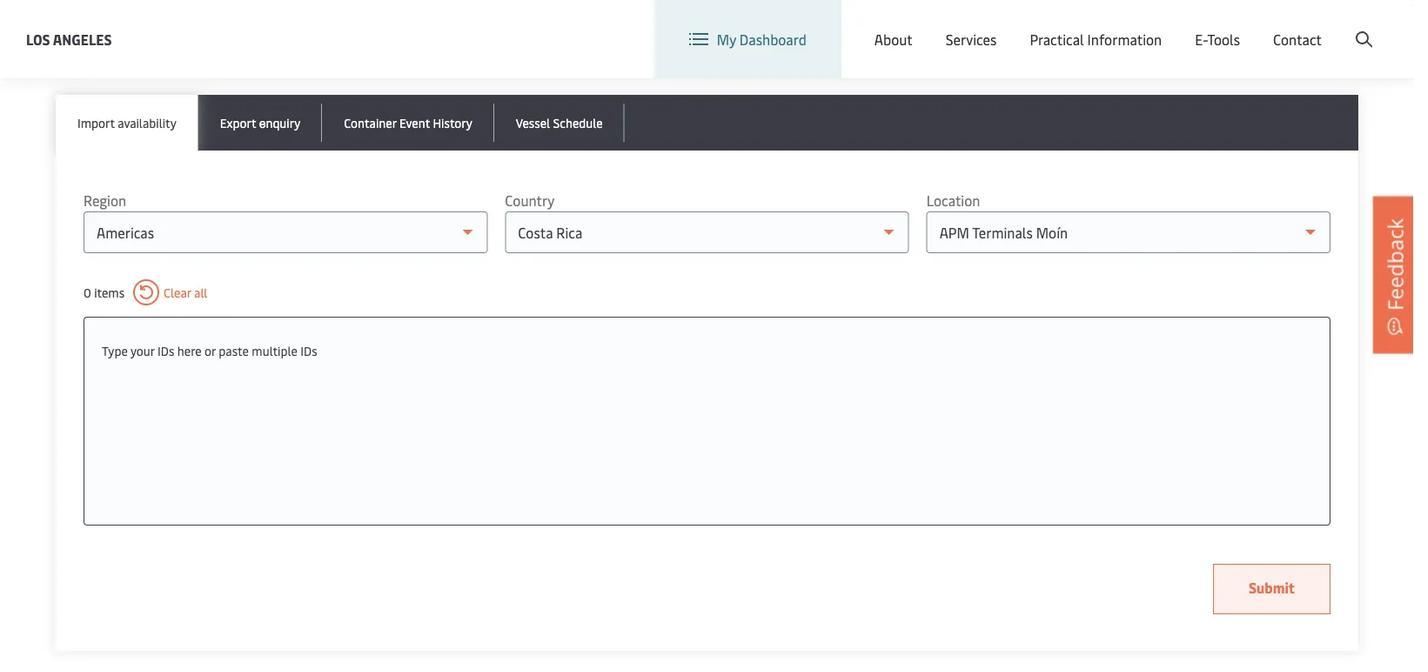 Task type: locate. For each thing, give the bounding box(es) containing it.
0 horizontal spatial ids
[[158, 342, 174, 359]]

contact
[[1274, 30, 1322, 49]]

services
[[946, 30, 997, 49]]

account
[[1330, 16, 1382, 35]]

tab list containing import availability
[[56, 95, 1359, 151]]

vessel schedule button
[[494, 95, 625, 151]]

0 vertical spatial location
[[969, 16, 1023, 35]]

my
[[717, 30, 736, 49]]

dashboard
[[740, 30, 807, 49]]

/
[[1278, 16, 1284, 35]]

1 horizontal spatial ids
[[301, 342, 317, 359]]

create
[[1287, 16, 1327, 35]]

los angeles
[[26, 30, 112, 48]]

my dashboard
[[717, 30, 807, 49]]

clear all button
[[133, 279, 208, 306]]

container
[[344, 114, 397, 131]]

submit
[[1249, 578, 1295, 597]]

vessel
[[516, 114, 550, 131]]

vessel schedule
[[516, 114, 603, 131]]

ids right multiple
[[301, 342, 317, 359]]

los angeles link
[[26, 28, 112, 50]]

container event history
[[344, 114, 473, 131]]

export
[[220, 114, 256, 131]]

los
[[26, 30, 50, 48]]

switch location button
[[897, 16, 1023, 35]]

e-tools button
[[1195, 0, 1241, 78]]

ids right your
[[158, 342, 174, 359]]

global menu
[[1079, 16, 1158, 35]]

None text field
[[102, 335, 1313, 366]]

your
[[130, 342, 155, 359]]

information
[[1088, 30, 1162, 49]]

tab list
[[56, 95, 1359, 151]]

location
[[969, 16, 1023, 35], [927, 191, 981, 210]]

ids
[[158, 342, 174, 359], [301, 342, 317, 359]]

or
[[205, 342, 216, 359]]

feedback
[[1381, 218, 1409, 311]]

practical information
[[1030, 30, 1162, 49]]

services button
[[946, 0, 997, 78]]

e-
[[1195, 30, 1208, 49]]

angeles
[[53, 30, 112, 48]]

export еnquiry
[[220, 114, 301, 131]]

submit button
[[1213, 564, 1331, 615]]

0
[[84, 284, 91, 301]]



Task type: vqa. For each thing, say whether or not it's contained in the screenshot.
the
no



Task type: describe. For each thing, give the bounding box(es) containing it.
tools
[[1208, 30, 1241, 49]]

region
[[84, 191, 126, 210]]

country
[[505, 191, 555, 210]]

container event history button
[[322, 95, 494, 151]]

1 vertical spatial location
[[927, 191, 981, 210]]

login
[[1241, 16, 1275, 35]]

about button
[[875, 0, 913, 78]]

0 items
[[84, 284, 125, 301]]

items
[[94, 284, 125, 301]]

feedback button
[[1374, 197, 1415, 353]]

event
[[400, 114, 430, 131]]

my dashboard button
[[689, 0, 807, 78]]

global menu button
[[1041, 0, 1176, 52]]

import
[[77, 114, 115, 131]]

type your ids here or paste multiple ids
[[102, 342, 317, 359]]

2 ids from the left
[[301, 342, 317, 359]]

location inside button
[[969, 16, 1023, 35]]

switch
[[925, 16, 966, 35]]

schedule
[[553, 114, 603, 131]]

availability
[[118, 114, 176, 131]]

login / create account
[[1241, 16, 1382, 35]]

paste
[[219, 342, 249, 359]]

еnquiry
[[259, 114, 301, 131]]

e-tools
[[1195, 30, 1241, 49]]

global
[[1079, 16, 1119, 35]]

history
[[433, 114, 473, 131]]

here
[[177, 342, 202, 359]]

clear all
[[164, 284, 208, 301]]

import availability
[[77, 114, 176, 131]]

1 ids from the left
[[158, 342, 174, 359]]

contact button
[[1274, 0, 1322, 78]]

about
[[875, 30, 913, 49]]

clear
[[164, 284, 191, 301]]

login / create account link
[[1209, 0, 1382, 51]]

all
[[194, 284, 208, 301]]

practical
[[1030, 30, 1084, 49]]

practical information button
[[1030, 0, 1162, 78]]

multiple
[[252, 342, 298, 359]]

import availability button
[[56, 95, 198, 151]]

switch location
[[925, 16, 1023, 35]]

type
[[102, 342, 128, 359]]

export еnquiry button
[[198, 95, 322, 151]]

menu
[[1122, 16, 1158, 35]]



